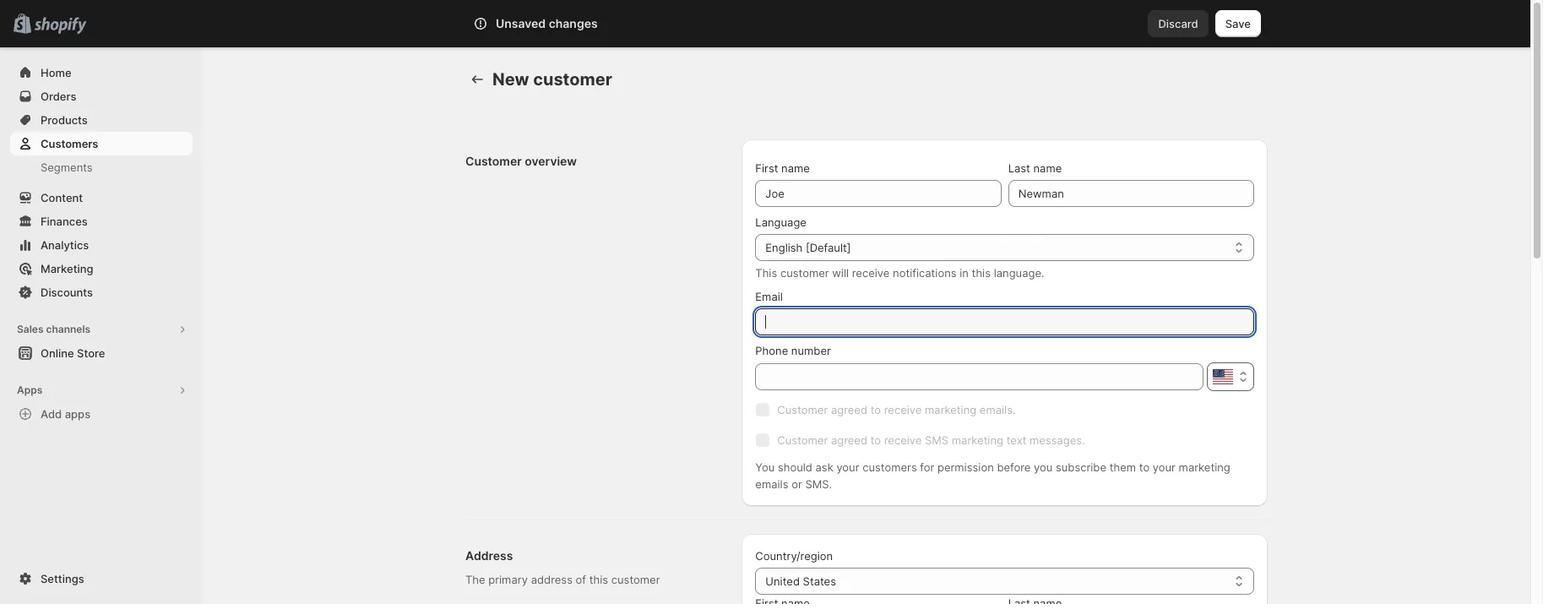 Task type: vqa. For each thing, say whether or not it's contained in the screenshot.
SMS's TO
yes



Task type: describe. For each thing, give the bounding box(es) containing it.
language
[[756, 215, 807, 229]]

add apps
[[41, 407, 91, 421]]

last name
[[1009, 161, 1062, 175]]

this customer will receive notifications in this language.
[[756, 266, 1045, 280]]

subscribe
[[1056, 461, 1107, 474]]

customer for customer agreed to receive marketing emails.
[[778, 403, 828, 417]]

finances
[[41, 215, 88, 228]]

add apps button
[[10, 402, 193, 426]]

products link
[[10, 108, 193, 132]]

2 your from the left
[[1153, 461, 1176, 474]]

phone number
[[756, 344, 831, 357]]

marketing
[[41, 262, 93, 275]]

first name
[[756, 161, 810, 175]]

unsaved changes
[[496, 16, 598, 30]]

overview
[[525, 154, 577, 168]]

country/region
[[756, 549, 833, 563]]

orders link
[[10, 84, 193, 108]]

the
[[466, 573, 486, 586]]

should
[[778, 461, 813, 474]]

united
[[766, 575, 800, 588]]

notifications
[[893, 266, 957, 280]]

before
[[997, 461, 1031, 474]]

apps
[[65, 407, 91, 421]]

customers
[[41, 137, 98, 150]]

search button
[[527, 10, 1017, 37]]

customer for customer agreed to receive sms marketing text messages.
[[778, 433, 828, 447]]

last
[[1009, 161, 1031, 175]]

email
[[756, 290, 783, 303]]

for
[[920, 461, 935, 474]]

finances link
[[10, 210, 193, 233]]

online
[[41, 346, 74, 360]]

home link
[[10, 61, 193, 84]]

sms
[[925, 433, 949, 447]]

Last name text field
[[1009, 180, 1255, 207]]

emails.
[[980, 403, 1016, 417]]

online store
[[41, 346, 105, 360]]

customer agreed to receive sms marketing text messages.
[[778, 433, 1086, 447]]

apps
[[17, 384, 42, 396]]

sales
[[17, 323, 44, 335]]

customer for this
[[781, 266, 829, 280]]

primary
[[489, 573, 528, 586]]

Email email field
[[756, 308, 1255, 335]]

1 vertical spatial this
[[590, 573, 608, 586]]

sales channels button
[[10, 318, 193, 341]]

agreed for customer agreed to receive sms marketing text messages.
[[831, 433, 868, 447]]

home
[[41, 66, 71, 79]]

in
[[960, 266, 969, 280]]

add
[[41, 407, 62, 421]]

customers
[[863, 461, 917, 474]]

the primary address of this customer
[[466, 573, 660, 586]]

agreed for customer agreed to receive marketing emails.
[[831, 403, 868, 417]]

sales channels
[[17, 323, 91, 335]]

name for first name
[[782, 161, 810, 175]]

name for last name
[[1034, 161, 1062, 175]]

marketing link
[[10, 257, 193, 281]]

messages.
[[1030, 433, 1086, 447]]

[default]
[[806, 241, 851, 254]]

address
[[531, 573, 573, 586]]

content link
[[10, 186, 193, 210]]

save button
[[1216, 10, 1262, 37]]

discard
[[1159, 17, 1199, 30]]

2 vertical spatial customer
[[612, 573, 660, 586]]

Phone number text field
[[756, 363, 1204, 390]]

marketing inside you should ask your customers for permission before you subscribe them to your marketing emails or sms.
[[1179, 461, 1231, 474]]

number
[[792, 344, 831, 357]]

permission
[[938, 461, 994, 474]]

online store link
[[10, 341, 193, 365]]

receive for notifications
[[852, 266, 890, 280]]

language.
[[994, 266, 1045, 280]]

you should ask your customers for permission before you subscribe them to your marketing emails or sms.
[[756, 461, 1231, 491]]

discounts
[[41, 286, 93, 299]]



Task type: locate. For each thing, give the bounding box(es) containing it.
sms.
[[806, 477, 832, 491]]

name right the first at the top of the page
[[782, 161, 810, 175]]

or
[[792, 477, 803, 491]]

you
[[1034, 461, 1053, 474]]

0 vertical spatial customer
[[533, 69, 613, 90]]

1 vertical spatial agreed
[[831, 433, 868, 447]]

1 vertical spatial marketing
[[952, 433, 1004, 447]]

search
[[555, 17, 591, 30]]

english
[[766, 241, 803, 254]]

name
[[782, 161, 810, 175], [1034, 161, 1062, 175]]

your
[[837, 461, 860, 474], [1153, 461, 1176, 474]]

of
[[576, 573, 586, 586]]

agreed
[[831, 403, 868, 417], [831, 433, 868, 447]]

2 vertical spatial customer
[[778, 433, 828, 447]]

1 horizontal spatial this
[[972, 266, 991, 280]]

states
[[803, 575, 837, 588]]

to for marketing
[[871, 403, 881, 417]]

ask
[[816, 461, 834, 474]]

united states (+1) image
[[1213, 369, 1234, 384]]

0 horizontal spatial your
[[837, 461, 860, 474]]

marketing up the sms
[[925, 403, 977, 417]]

new
[[493, 69, 529, 90]]

analytics link
[[10, 233, 193, 257]]

0 vertical spatial receive
[[852, 266, 890, 280]]

unsaved
[[496, 16, 546, 30]]

your right ask
[[837, 461, 860, 474]]

phone
[[756, 344, 789, 357]]

receive for sms
[[884, 433, 922, 447]]

0 vertical spatial this
[[972, 266, 991, 280]]

customer right of
[[612, 573, 660, 586]]

products
[[41, 113, 88, 127]]

0 horizontal spatial name
[[782, 161, 810, 175]]

this
[[972, 266, 991, 280], [590, 573, 608, 586]]

them
[[1110, 461, 1137, 474]]

this right of
[[590, 573, 608, 586]]

2 agreed from the top
[[831, 433, 868, 447]]

1 your from the left
[[837, 461, 860, 474]]

new customer
[[493, 69, 613, 90]]

marketing
[[925, 403, 977, 417], [952, 433, 1004, 447], [1179, 461, 1231, 474]]

store
[[77, 346, 105, 360]]

customers link
[[10, 132, 193, 155]]

1 horizontal spatial your
[[1153, 461, 1176, 474]]

to inside you should ask your customers for permission before you subscribe them to your marketing emails or sms.
[[1140, 461, 1150, 474]]

online store button
[[0, 341, 203, 365]]

receive up the customer agreed to receive sms marketing text messages.
[[884, 403, 922, 417]]

marketing right 'them'
[[1179, 461, 1231, 474]]

united states
[[766, 575, 837, 588]]

to
[[871, 403, 881, 417], [871, 433, 881, 447], [1140, 461, 1150, 474]]

shopify image
[[34, 18, 86, 34]]

customer agreed to receive marketing emails.
[[778, 403, 1016, 417]]

1 horizontal spatial name
[[1034, 161, 1062, 175]]

First name text field
[[756, 180, 1002, 207]]

this
[[756, 266, 778, 280]]

your right 'them'
[[1153, 461, 1176, 474]]

apps button
[[10, 379, 193, 402]]

changes
[[549, 16, 598, 30]]

0 vertical spatial customer
[[466, 154, 522, 168]]

2 vertical spatial to
[[1140, 461, 1150, 474]]

channels
[[46, 323, 91, 335]]

address
[[466, 548, 513, 563]]

1 vertical spatial customer
[[781, 266, 829, 280]]

0 vertical spatial marketing
[[925, 403, 977, 417]]

1 name from the left
[[782, 161, 810, 175]]

2 vertical spatial marketing
[[1179, 461, 1231, 474]]

content
[[41, 191, 83, 204]]

receive right will
[[852, 266, 890, 280]]

receive
[[852, 266, 890, 280], [884, 403, 922, 417], [884, 433, 922, 447]]

0 vertical spatial agreed
[[831, 403, 868, 417]]

emails
[[756, 477, 789, 491]]

segments
[[41, 161, 93, 174]]

customer
[[466, 154, 522, 168], [778, 403, 828, 417], [778, 433, 828, 447]]

first
[[756, 161, 779, 175]]

to for sms
[[871, 433, 881, 447]]

analytics
[[41, 238, 89, 252]]

1 vertical spatial to
[[871, 433, 881, 447]]

name right last
[[1034, 161, 1062, 175]]

customer overview
[[466, 154, 577, 168]]

2 vertical spatial receive
[[884, 433, 922, 447]]

settings link
[[10, 567, 193, 591]]

0 horizontal spatial this
[[590, 573, 608, 586]]

1 agreed from the top
[[831, 403, 868, 417]]

receive up customers
[[884, 433, 922, 447]]

you
[[756, 461, 775, 474]]

text
[[1007, 433, 1027, 447]]

customer for new
[[533, 69, 613, 90]]

customer
[[533, 69, 613, 90], [781, 266, 829, 280], [612, 573, 660, 586]]

1 vertical spatial receive
[[884, 403, 922, 417]]

customer for customer overview
[[466, 154, 522, 168]]

1 vertical spatial customer
[[778, 403, 828, 417]]

customer down the english [default]
[[781, 266, 829, 280]]

discard button
[[1149, 10, 1209, 37]]

will
[[833, 266, 849, 280]]

settings
[[41, 572, 84, 586]]

orders
[[41, 90, 76, 103]]

2 name from the left
[[1034, 161, 1062, 175]]

this right "in"
[[972, 266, 991, 280]]

discounts link
[[10, 281, 193, 304]]

marketing up permission
[[952, 433, 1004, 447]]

receive for marketing
[[884, 403, 922, 417]]

english [default]
[[766, 241, 851, 254]]

segments link
[[10, 155, 193, 179]]

save
[[1226, 17, 1251, 30]]

0 vertical spatial to
[[871, 403, 881, 417]]

customer down search
[[533, 69, 613, 90]]



